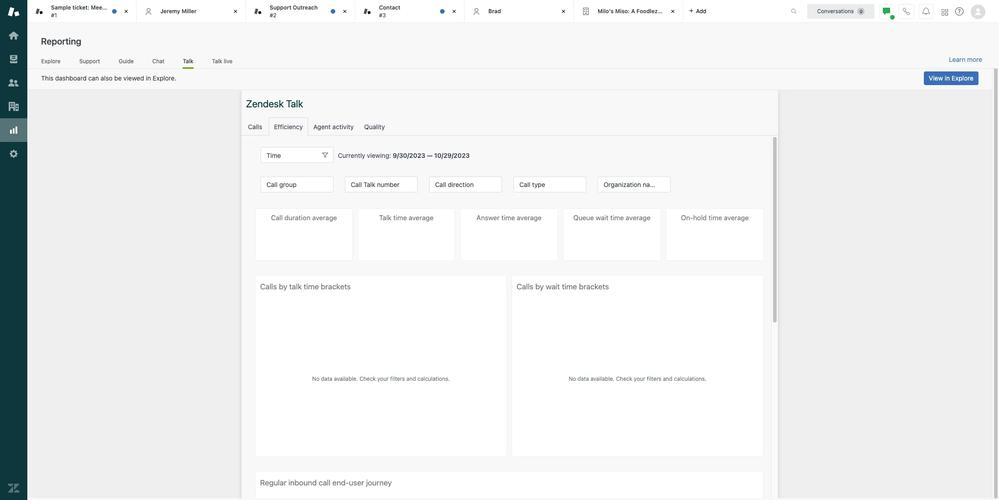 Task type: locate. For each thing, give the bounding box(es) containing it.
milo's miso: a foodlez subsidiary
[[598, 8, 688, 14]]

support up #2
[[270, 4, 292, 11]]

main element
[[0, 0, 27, 501]]

0 horizontal spatial in
[[146, 74, 151, 82]]

learn more link
[[949, 56, 983, 64]]

0 horizontal spatial support
[[79, 58, 100, 65]]

ticket
[[116, 4, 131, 11]]

close image
[[122, 7, 131, 16], [231, 7, 240, 16], [340, 7, 350, 16], [450, 7, 459, 16], [669, 7, 678, 16]]

0 horizontal spatial explore
[[41, 58, 61, 65]]

add
[[696, 8, 707, 14]]

1 horizontal spatial talk
[[212, 58, 222, 65]]

talk inside talk live link
[[212, 58, 222, 65]]

talk link
[[183, 58, 194, 69]]

4 close image from the left
[[450, 7, 459, 16]]

in
[[146, 74, 151, 82], [945, 74, 950, 82]]

admin image
[[8, 148, 20, 160]]

ticket:
[[72, 4, 89, 11]]

contact
[[379, 4, 401, 11]]

jeremy miller tab
[[137, 0, 246, 23]]

0 vertical spatial explore
[[41, 58, 61, 65]]

talk
[[183, 58, 194, 65], [212, 58, 222, 65]]

tab
[[27, 0, 137, 23], [246, 0, 356, 23], [356, 0, 465, 23]]

2 close image from the left
[[231, 7, 240, 16]]

explore down learn more link
[[952, 74, 974, 82]]

close image right the
[[122, 7, 131, 16]]

learn
[[949, 56, 966, 63]]

support up can at top
[[79, 58, 100, 65]]

explore.
[[153, 74, 177, 82]]

1 vertical spatial support
[[79, 58, 100, 65]]

sample
[[51, 4, 71, 11]]

1 horizontal spatial in
[[945, 74, 950, 82]]

organizations image
[[8, 101, 20, 113]]

get started image
[[8, 30, 20, 41]]

1 close image from the left
[[122, 7, 131, 16]]

view in explore
[[929, 74, 974, 82]]

explore up this
[[41, 58, 61, 65]]

viewed
[[123, 74, 144, 82]]

0 horizontal spatial talk
[[183, 58, 194, 65]]

1 talk from the left
[[183, 58, 194, 65]]

1 tab from the left
[[27, 0, 137, 23]]

1 horizontal spatial support
[[270, 4, 292, 11]]

sample ticket: meet the ticket #1
[[51, 4, 131, 18]]

talk right chat
[[183, 58, 194, 65]]

miller
[[182, 8, 197, 14]]

2 talk from the left
[[212, 58, 222, 65]]

in right view
[[945, 74, 950, 82]]

foodlez
[[637, 8, 658, 14]]

support inside "support outreach #2"
[[270, 4, 292, 11]]

1 vertical spatial explore
[[952, 74, 974, 82]]

1 horizontal spatial explore
[[952, 74, 974, 82]]

reporting
[[41, 36, 81, 46]]

explore inside "link"
[[41, 58, 61, 65]]

customers image
[[8, 77, 20, 89]]

2 in from the left
[[945, 74, 950, 82]]

milo's
[[598, 8, 614, 14]]

jeremy
[[160, 8, 180, 14]]

close image left add popup button
[[669, 7, 678, 16]]

5 close image from the left
[[669, 7, 678, 16]]

close image left #3
[[340, 7, 350, 16]]

support
[[270, 4, 292, 11], [79, 58, 100, 65]]

talk for talk live
[[212, 58, 222, 65]]

talk for talk link
[[183, 58, 194, 65]]

live
[[224, 58, 233, 65]]

close image left #2
[[231, 7, 240, 16]]

views image
[[8, 53, 20, 65]]

close image
[[559, 7, 568, 16]]

zendesk image
[[8, 483, 20, 495]]

in inside button
[[945, 74, 950, 82]]

support for support
[[79, 58, 100, 65]]

3 close image from the left
[[340, 7, 350, 16]]

talk left 'live'
[[212, 58, 222, 65]]

2 tab from the left
[[246, 0, 356, 23]]

in right viewed
[[146, 74, 151, 82]]

conversations
[[818, 8, 854, 14]]

tab containing support outreach
[[246, 0, 356, 23]]

tab containing sample ticket: meet the ticket
[[27, 0, 137, 23]]

close image for contact
[[450, 7, 459, 16]]

close image left 'brad'
[[450, 7, 459, 16]]

chat
[[152, 58, 165, 65]]

explore
[[41, 58, 61, 65], [952, 74, 974, 82]]

this dashboard can also be viewed in explore.
[[41, 74, 177, 82]]

3 tab from the left
[[356, 0, 465, 23]]

0 vertical spatial support
[[270, 4, 292, 11]]



Task type: describe. For each thing, give the bounding box(es) containing it.
tabs tab list
[[27, 0, 782, 23]]

support for support outreach #2
[[270, 4, 292, 11]]

talk live link
[[212, 58, 233, 67]]

miso:
[[616, 8, 630, 14]]

meet
[[91, 4, 104, 11]]

be
[[114, 74, 122, 82]]

notifications image
[[923, 8, 930, 15]]

chat link
[[152, 58, 165, 67]]

contact #3
[[379, 4, 401, 18]]

reporting image
[[8, 124, 20, 136]]

subsidiary
[[659, 8, 688, 14]]

dashboard
[[55, 74, 87, 82]]

milo's miso: a foodlez subsidiary tab
[[574, 0, 688, 23]]

brad tab
[[465, 0, 574, 23]]

view
[[929, 74, 943, 82]]

the
[[106, 4, 115, 11]]

this
[[41, 74, 53, 82]]

support outreach #2
[[270, 4, 318, 18]]

guide link
[[119, 58, 134, 67]]

zendesk support image
[[8, 6, 20, 18]]

#2
[[270, 12, 277, 18]]

1 in from the left
[[146, 74, 151, 82]]

also
[[101, 74, 113, 82]]

can
[[88, 74, 99, 82]]

conversations button
[[808, 4, 875, 18]]

close image inside jeremy miller tab
[[231, 7, 240, 16]]

#3
[[379, 12, 386, 18]]

learn more
[[949, 56, 983, 63]]

brad
[[489, 8, 501, 14]]

zendesk products image
[[942, 9, 949, 15]]

view in explore button
[[924, 72, 979, 85]]

outreach
[[293, 4, 318, 11]]

explore link
[[41, 58, 61, 67]]

add button
[[684, 0, 712, 22]]

support link
[[79, 58, 100, 67]]

a
[[631, 8, 635, 14]]

close image inside the milo's miso: a foodlez subsidiary tab
[[669, 7, 678, 16]]

close image for sample ticket: meet the ticket
[[122, 7, 131, 16]]

jeremy miller
[[160, 8, 197, 14]]

more
[[968, 56, 983, 63]]

get help image
[[956, 7, 964, 15]]

guide
[[119, 58, 134, 65]]

explore inside button
[[952, 74, 974, 82]]

close image for support outreach
[[340, 7, 350, 16]]

talk live
[[212, 58, 233, 65]]

#1
[[51, 12, 57, 18]]

button displays agent's chat status as online. image
[[883, 8, 891, 15]]

tab containing contact
[[356, 0, 465, 23]]



Task type: vqa. For each thing, say whether or not it's contained in the screenshot.
Suite Professional trial ends in 13 days on October 31, 2023 on the top
no



